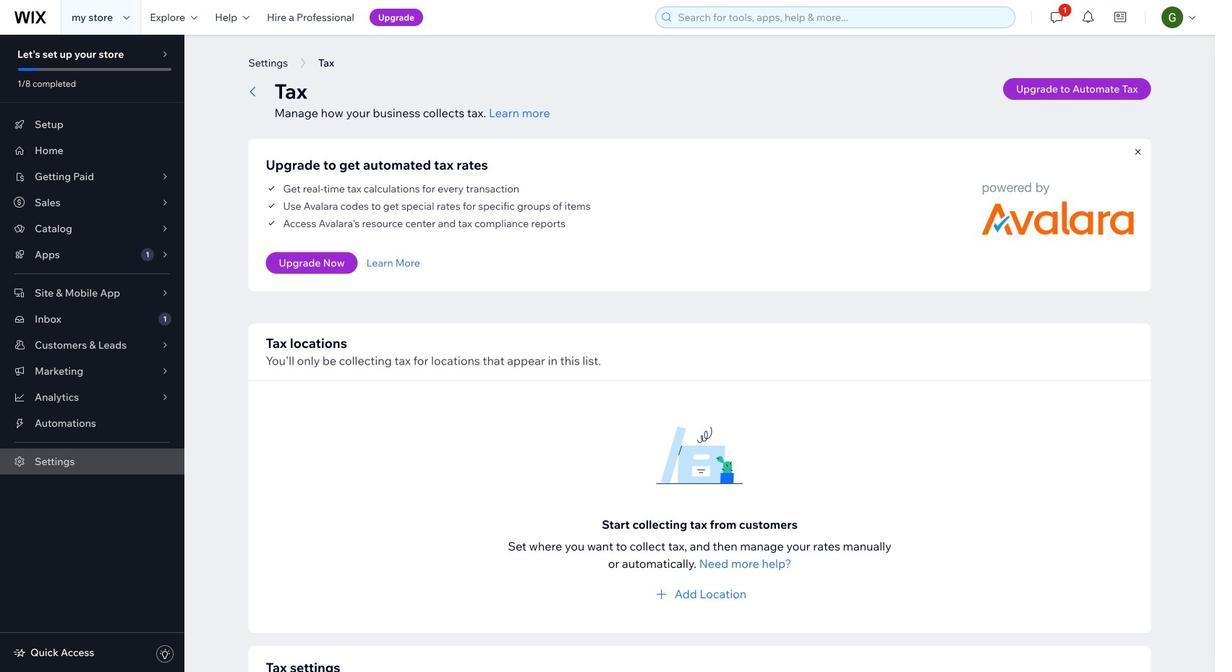 Task type: describe. For each thing, give the bounding box(es) containing it.
sidebar element
[[0, 35, 185, 672]]

Search for tools, apps, help & more... field
[[674, 7, 1011, 27]]



Task type: vqa. For each thing, say whether or not it's contained in the screenshot.
Sidebar element
yes



